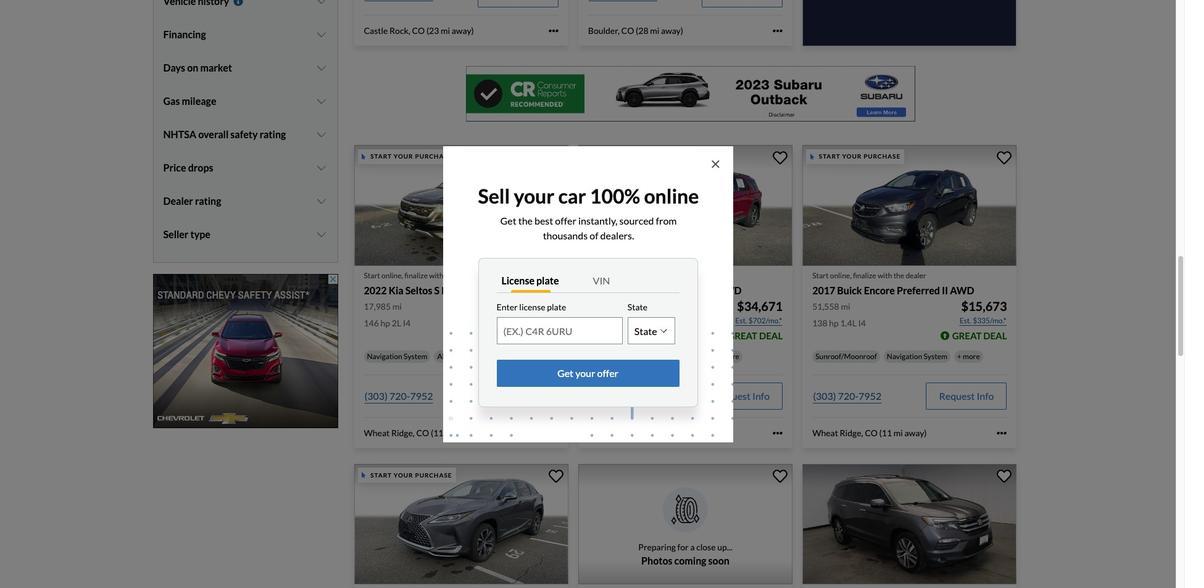 Task type: describe. For each thing, give the bounding box(es) containing it.
v6
[[600, 318, 610, 328]]

get for get the best offer instantly, sourced from thousands of dealers.
[[501, 215, 517, 226]]

get your offer
[[558, 368, 619, 379]]

explorer
[[636, 285, 674, 296]]

buick
[[838, 285, 863, 296]]

deal for ·
[[535, 330, 559, 341]]

sourced
[[620, 215, 654, 226]]

start for ·
[[364, 271, 380, 280]]

finalize for 2017
[[853, 271, 877, 280]]

7952 for 2017
[[859, 390, 882, 402]]

more for 2020
[[723, 352, 740, 361]]

est. for ·
[[511, 316, 523, 325]]

·
[[480, 263, 486, 285]]

co for the left ellipsis h image
[[412, 25, 425, 36]]

license
[[502, 275, 535, 286]]

finalize for 2020
[[629, 271, 652, 280]]

your for get
[[576, 368, 596, 379]]

$34,671 est. $702/mo.*
[[736, 299, 783, 325]]

1 vertical spatial advertisement region
[[153, 274, 338, 429]]

start for 2020
[[588, 271, 605, 280]]

request for ·
[[491, 390, 527, 402]]

the for 2017
[[894, 271, 905, 280]]

vehicle photo unavailable image
[[579, 464, 793, 585]]

138
[[813, 318, 828, 328]]

est. for 2020
[[736, 316, 748, 325]]

enter
[[497, 302, 518, 312]]

rapid red metallic tinted clearcoat 2020 ford explorer platinum awd suv / crossover all-wheel drive automatic image
[[579, 145, 793, 266]]

ellipsis h image for $15,673
[[998, 429, 1008, 438]]

dealers.
[[601, 229, 634, 241]]

(11 for $34,671
[[655, 428, 668, 438]]

(303) for 2017
[[813, 390, 837, 402]]

sell your car 100% online
[[478, 184, 699, 208]]

51,558
[[813, 301, 840, 312]]

state
[[628, 302, 648, 312]]

wheat for $15,673
[[813, 428, 839, 438]]

1 (11 from the left
[[431, 428, 444, 438]]

(28
[[636, 25, 649, 36]]

thousands
[[543, 229, 588, 241]]

your for sell
[[514, 184, 555, 208]]

leather
[[592, 352, 617, 361]]

(303) for ·
[[365, 390, 388, 402]]

certified
[[488, 271, 517, 280]]

more for ·
[[496, 352, 513, 361]]

0 horizontal spatial ellipsis h image
[[549, 26, 559, 36]]

enter license plate
[[497, 302, 566, 312]]

finalize for ·
[[405, 271, 428, 280]]

$34,671
[[737, 299, 783, 314]]

castle
[[364, 25, 388, 36]]

i4 for ·
[[403, 318, 411, 328]]

offer inside get the best offer instantly, sourced from thousands of dealers.
[[555, 215, 577, 226]]

$21,673
[[513, 299, 559, 314]]

1 navigation from the left
[[367, 352, 403, 361]]

great for ·
[[504, 330, 533, 341]]

720- for 2017
[[838, 390, 859, 402]]

with for 2017
[[878, 271, 893, 280]]

start online, finalize with the dealer 2020 ford explorer platinum awd
[[588, 271, 742, 296]]

720- for 2020
[[614, 390, 635, 402]]

preferred
[[897, 285, 940, 296]]

deal for 2020
[[760, 330, 783, 341]]

seltos
[[406, 285, 433, 296]]

license plate tab
[[497, 268, 588, 293]]

wheat ridge, co (11 mi away) for $15,673
[[813, 428, 927, 438]]

i4 for 2017
[[859, 318, 866, 328]]

boulder, co (28 mi away)
[[588, 25, 684, 36]]

(303) 720-7952 for 2020
[[589, 390, 658, 402]]

request info for ·
[[491, 390, 546, 402]]

castle rock, co (23 mi away)
[[364, 25, 474, 36]]

start online, finalize with the dealer · certified pre-owned 2022 kia seltos s fwd
[[364, 263, 556, 296]]

(303) for 2020
[[589, 390, 612, 402]]

720- for ·
[[390, 390, 410, 402]]

info for ·
[[528, 390, 546, 402]]

2l
[[392, 318, 401, 328]]

seats
[[618, 352, 636, 361]]

close image
[[712, 158, 720, 170]]

2 sunroof/moonroof from the left
[[816, 352, 877, 361]]

mi inside the 51,558 mi 138 hp 1.4l i4
[[841, 301, 851, 312]]

1 horizontal spatial advertisement region
[[466, 66, 916, 122]]

mouse pointer image
[[362, 154, 366, 160]]

online, for ·
[[382, 271, 403, 280]]

2020
[[588, 285, 611, 296]]

(303) 720-7952 button for 2020
[[588, 383, 658, 410]]

awd inside start online, finalize with the dealer 2017 buick encore preferred ii awd
[[951, 285, 975, 296]]

online, for 2017
[[830, 271, 852, 280]]

wheat ridge, co (11 mi away) for $34,671
[[588, 428, 703, 438]]

info for 2017
[[977, 390, 995, 402]]

(303) 720-7952 button for ·
[[364, 383, 434, 410]]

get the best offer instantly, sourced from thousands of dealers.
[[501, 215, 677, 241]]

hp for ·
[[381, 318, 390, 328]]

100%
[[590, 184, 641, 208]]

of
[[590, 229, 599, 241]]

ellipsis h image for $34,671
[[773, 429, 783, 438]]

$335/mo.*
[[973, 316, 1007, 325]]

3l v6
[[588, 318, 610, 328]]

51,558 mi 138 hp 1.4l i4
[[813, 301, 866, 328]]

request for 2020
[[715, 390, 751, 402]]

(303) 720-7952 for ·
[[365, 390, 433, 402]]

Enter license plate field
[[497, 318, 622, 344]]

platinum
[[676, 285, 716, 296]]

2022
[[364, 285, 387, 296]]

wheels
[[456, 352, 480, 361]]

3l
[[588, 318, 598, 328]]



Task type: locate. For each thing, give the bounding box(es) containing it.
request info for 2020
[[715, 390, 770, 402]]

your down leather
[[576, 368, 596, 379]]

the up the explorer
[[670, 271, 680, 280]]

0 horizontal spatial navigation system
[[367, 352, 428, 361]]

1 i4 from the left
[[403, 318, 411, 328]]

3 720- from the left
[[838, 390, 859, 402]]

kia
[[389, 285, 404, 296]]

1 hp from the left
[[381, 318, 390, 328]]

wheat for $34,671
[[588, 428, 614, 438]]

1 horizontal spatial deal
[[760, 330, 783, 341]]

with up the explorer
[[654, 271, 668, 280]]

your inside get your offer button
[[576, 368, 596, 379]]

2 horizontal spatial + more
[[958, 352, 981, 361]]

17,985 mi 146 hp 2l i4
[[364, 301, 411, 328]]

2 720- from the left
[[614, 390, 635, 402]]

0 horizontal spatial wheat
[[364, 428, 390, 438]]

0 horizontal spatial finalize
[[405, 271, 428, 280]]

from
[[656, 215, 677, 226]]

(303)
[[365, 390, 388, 402], [589, 390, 612, 402], [813, 390, 837, 402]]

1 horizontal spatial wheat
[[588, 428, 614, 438]]

7952
[[410, 390, 433, 402], [635, 390, 658, 402], [859, 390, 882, 402]]

0 horizontal spatial system
[[404, 352, 428, 361]]

i4 right 2l
[[403, 318, 411, 328]]

alloy wheels
[[438, 352, 480, 361]]

the up fwd at the left
[[445, 271, 456, 280]]

1 horizontal spatial your
[[576, 368, 596, 379]]

great for 2017
[[953, 330, 982, 341]]

the for ·
[[445, 271, 456, 280]]

request for 2017
[[940, 390, 975, 402]]

1 wheat from the left
[[364, 428, 390, 438]]

2 hp from the left
[[830, 318, 839, 328]]

0 horizontal spatial your
[[514, 184, 555, 208]]

more for 2017
[[963, 352, 981, 361]]

sunroof/moonroof
[[645, 352, 707, 361], [816, 352, 877, 361]]

finalize inside start online, finalize with the dealer 2020 ford explorer platinum awd
[[629, 271, 652, 280]]

ridge, for $34,671
[[616, 428, 639, 438]]

awd
[[718, 285, 742, 296], [951, 285, 975, 296]]

2017
[[813, 285, 836, 296]]

ridge, for $15,673
[[840, 428, 864, 438]]

online, inside "start online, finalize with the dealer · certified pre-owned 2022 kia seltos s fwd"
[[382, 271, 403, 280]]

2 horizontal spatial more
[[963, 352, 981, 361]]

sunroof/moonroof down 1.4l
[[816, 352, 877, 361]]

1 720- from the left
[[390, 390, 410, 402]]

info for 2020
[[753, 390, 770, 402]]

mouse pointer image
[[811, 154, 814, 160], [362, 472, 366, 479]]

0 horizontal spatial great
[[504, 330, 533, 341]]

1 with from the left
[[429, 271, 444, 280]]

ellipsis h image
[[773, 26, 783, 36]]

est.
[[511, 316, 523, 325], [736, 316, 748, 325], [960, 316, 972, 325]]

start up 2022
[[364, 271, 380, 280]]

plate
[[537, 275, 559, 286], [547, 302, 566, 312]]

1 horizontal spatial (303) 720-7952
[[589, 390, 658, 402]]

finalize inside "start online, finalize with the dealer · certified pre-owned 2022 kia seltos s fwd"
[[405, 271, 428, 280]]

license plate
[[502, 275, 559, 286]]

start online, finalize with the dealer 2017 buick encore preferred ii awd
[[813, 271, 975, 296]]

(11 for $15,673
[[880, 428, 892, 438]]

1 navigation system from the left
[[367, 352, 428, 361]]

2 great from the left
[[728, 330, 758, 341]]

mi
[[441, 25, 450, 36], [650, 25, 660, 36], [393, 301, 402, 312], [841, 301, 851, 312], [445, 428, 455, 438], [670, 428, 679, 438], [894, 428, 903, 438]]

online, for 2020
[[606, 271, 628, 280]]

+ more
[[490, 352, 513, 361], [717, 352, 740, 361], [958, 352, 981, 361]]

your up best
[[514, 184, 555, 208]]

tab list containing license plate
[[497, 268, 680, 293]]

est. for 2017
[[960, 316, 972, 325]]

start
[[364, 271, 380, 280], [588, 271, 605, 280], [813, 271, 829, 280]]

0 vertical spatial mouse pointer image
[[811, 154, 814, 160]]

est. inside $15,673 est. $335/mo.*
[[960, 316, 972, 325]]

0 horizontal spatial great deal
[[504, 330, 559, 341]]

finalize up seltos
[[405, 271, 428, 280]]

2 horizontal spatial deal
[[984, 330, 1008, 341]]

the inside get the best offer instantly, sourced from thousands of dealers.
[[519, 215, 533, 226]]

+ more right wheels
[[490, 352, 513, 361]]

3 wheat from the left
[[813, 428, 839, 438]]

start inside start online, finalize with the dealer 2017 buick encore preferred ii awd
[[813, 271, 829, 280]]

1 request info button from the left
[[478, 383, 559, 410]]

deal down $335/mo.*
[[984, 330, 1008, 341]]

(303) 720-7952
[[365, 390, 433, 402], [589, 390, 658, 402], [813, 390, 882, 402]]

+ for ·
[[490, 352, 494, 361]]

1 horizontal spatial info
[[753, 390, 770, 402]]

co for ellipsis h image for $34,671
[[641, 428, 654, 438]]

2 est. from the left
[[736, 316, 748, 325]]

graphite gray metallic 2017 buick encore preferred ii awd suv / crossover all-wheel drive 6-speed automatic overdrive image
[[803, 145, 1017, 266]]

with inside start online, finalize with the dealer 2017 buick encore preferred ii awd
[[878, 271, 893, 280]]

2 horizontal spatial great
[[953, 330, 982, 341]]

3 info from the left
[[977, 390, 995, 402]]

offer
[[555, 215, 577, 226], [597, 368, 619, 379]]

2 horizontal spatial 7952
[[859, 390, 882, 402]]

3 request from the left
[[940, 390, 975, 402]]

1 (303) 720-7952 from the left
[[365, 390, 433, 402]]

0 horizontal spatial 7952
[[410, 390, 433, 402]]

owned
[[532, 271, 556, 280]]

finalize inside start online, finalize with the dealer 2017 buick encore preferred ii awd
[[853, 271, 877, 280]]

3 ridge, from the left
[[840, 428, 864, 438]]

get your offer button
[[497, 360, 680, 387]]

2 navigation system from the left
[[887, 352, 948, 361]]

3 request info button from the left
[[927, 383, 1008, 410]]

with for 2020
[[654, 271, 668, 280]]

0 horizontal spatial (303) 720-7952
[[365, 390, 433, 402]]

request info button for ·
[[478, 383, 559, 410]]

cherry black 2022 kia seltos s fwd suv / crossover front-wheel drive automatic image
[[354, 145, 569, 266]]

1 7952 from the left
[[410, 390, 433, 402]]

1 info from the left
[[528, 390, 546, 402]]

1 horizontal spatial sunroof/moonroof
[[816, 352, 877, 361]]

1 horizontal spatial system
[[924, 352, 948, 361]]

0 horizontal spatial sunroof/moonroof
[[645, 352, 707, 361]]

+ more for ·
[[490, 352, 513, 361]]

2 info from the left
[[753, 390, 770, 402]]

the inside start online, finalize with the dealer 2017 buick encore preferred ii awd
[[894, 271, 905, 280]]

navigation system
[[367, 352, 428, 361], [887, 352, 948, 361]]

system
[[404, 352, 428, 361], [924, 352, 948, 361]]

1 horizontal spatial mouse pointer image
[[811, 154, 814, 160]]

request info button for 2017
[[927, 383, 1008, 410]]

2 horizontal spatial (11
[[880, 428, 892, 438]]

est. down "$34,671"
[[736, 316, 748, 325]]

1 horizontal spatial great deal
[[728, 330, 783, 341]]

rock,
[[390, 25, 411, 36]]

0 horizontal spatial start
[[364, 271, 380, 280]]

alloy
[[438, 352, 454, 361]]

2 (303) 720-7952 button from the left
[[588, 383, 658, 410]]

1 request from the left
[[491, 390, 527, 402]]

fwd
[[442, 285, 465, 296]]

2 horizontal spatial request info
[[940, 390, 995, 402]]

+ more for 2020
[[717, 352, 740, 361]]

sell your car 100% online dialog
[[0, 0, 1176, 589]]

more down est. $702/mo.* "button"
[[723, 352, 740, 361]]

2 awd from the left
[[951, 285, 975, 296]]

1 horizontal spatial navigation
[[887, 352, 923, 361]]

dealer up preferred
[[906, 271, 927, 280]]

ridge,
[[391, 428, 415, 438], [616, 428, 639, 438], [840, 428, 864, 438]]

3 great from the left
[[953, 330, 982, 341]]

1 wheat ridge, co (11 mi away) from the left
[[364, 428, 479, 438]]

$15,673
[[962, 299, 1008, 314]]

great deal down est. $702/mo.* "button"
[[728, 330, 783, 341]]

dealer for 2017
[[906, 271, 927, 280]]

1 horizontal spatial request
[[715, 390, 751, 402]]

dealer
[[457, 271, 478, 280], [682, 271, 702, 280], [906, 271, 927, 280]]

est. inside $34,671 est. $702/mo.*
[[736, 316, 748, 325]]

0 horizontal spatial ridge,
[[391, 428, 415, 438]]

leather seats
[[592, 352, 636, 361]]

awd right platinum
[[718, 285, 742, 296]]

1 dealer from the left
[[457, 271, 478, 280]]

hp inside the 51,558 mi 138 hp 1.4l i4
[[830, 318, 839, 328]]

1 more from the left
[[496, 352, 513, 361]]

0 horizontal spatial est.
[[511, 316, 523, 325]]

instantly,
[[579, 215, 618, 226]]

awd right ii
[[951, 285, 975, 296]]

1 horizontal spatial request info button
[[702, 383, 783, 410]]

2 request info button from the left
[[702, 383, 783, 410]]

0 horizontal spatial info
[[528, 390, 546, 402]]

get down enter license plate field
[[558, 368, 574, 379]]

2 horizontal spatial (303) 720-7952
[[813, 390, 882, 402]]

3 deal from the left
[[984, 330, 1008, 341]]

1 horizontal spatial ellipsis h image
[[773, 429, 783, 438]]

offer down leather
[[597, 368, 619, 379]]

i4
[[403, 318, 411, 328], [859, 318, 866, 328]]

3 dealer from the left
[[906, 271, 927, 280]]

146
[[364, 318, 379, 328]]

1 deal from the left
[[535, 330, 559, 341]]

1 horizontal spatial great
[[728, 330, 758, 341]]

2 horizontal spatial ridge,
[[840, 428, 864, 438]]

with up encore
[[878, 271, 893, 280]]

2 great deal from the left
[[728, 330, 783, 341]]

est. down $15,673
[[960, 316, 972, 325]]

1 horizontal spatial est.
[[736, 316, 748, 325]]

dealer inside "start online, finalize with the dealer · certified pre-owned 2022 kia seltos s fwd"
[[457, 271, 478, 280]]

3 (303) from the left
[[813, 390, 837, 402]]

dealer left ·
[[457, 271, 478, 280]]

ellipsis h image
[[549, 26, 559, 36], [773, 429, 783, 438], [998, 429, 1008, 438]]

the inside start online, finalize with the dealer 2020 ford explorer platinum awd
[[670, 271, 680, 280]]

great deal down the est. $434/mo.* button
[[504, 330, 559, 341]]

2 i4 from the left
[[859, 318, 866, 328]]

with inside start online, finalize with the dealer 2020 ford explorer platinum awd
[[654, 271, 668, 280]]

1 horizontal spatial finalize
[[629, 271, 652, 280]]

2 horizontal spatial online,
[[830, 271, 852, 280]]

2 with from the left
[[654, 271, 668, 280]]

hp left 2l
[[381, 318, 390, 328]]

request info button for 2020
[[702, 383, 783, 410]]

0 horizontal spatial wheat ridge, co (11 mi away)
[[364, 428, 479, 438]]

online, up 'ford'
[[606, 271, 628, 280]]

2 horizontal spatial (303)
[[813, 390, 837, 402]]

2 + more from the left
[[717, 352, 740, 361]]

your
[[514, 184, 555, 208], [576, 368, 596, 379]]

1 awd from the left
[[718, 285, 742, 296]]

away)
[[452, 25, 474, 36], [661, 25, 684, 36], [456, 428, 479, 438], [681, 428, 703, 438], [905, 428, 927, 438]]

2 (11 from the left
[[655, 428, 668, 438]]

hp for 2017
[[830, 318, 839, 328]]

sunroof/moonroof right seats on the right bottom of page
[[645, 352, 707, 361]]

great deal down est. $335/mo.* button
[[953, 330, 1008, 341]]

dealer inside start online, finalize with the dealer 2020 ford explorer platinum awd
[[682, 271, 702, 280]]

i4 right 1.4l
[[859, 318, 866, 328]]

the for 2020
[[670, 271, 680, 280]]

2 dealer from the left
[[682, 271, 702, 280]]

2 deal from the left
[[760, 330, 783, 341]]

0 horizontal spatial (11
[[431, 428, 444, 438]]

1 vertical spatial plate
[[547, 302, 566, 312]]

3 finalize from the left
[[853, 271, 877, 280]]

3 start from the left
[[813, 271, 829, 280]]

start up 2017
[[813, 271, 829, 280]]

hp
[[381, 318, 390, 328], [830, 318, 839, 328]]

2 horizontal spatial request
[[940, 390, 975, 402]]

pre-
[[518, 271, 532, 280]]

0 horizontal spatial awd
[[718, 285, 742, 296]]

plate inside license plate "tab"
[[537, 275, 559, 286]]

1 horizontal spatial more
[[723, 352, 740, 361]]

2 system from the left
[[924, 352, 948, 361]]

1.4l
[[841, 318, 857, 328]]

1 start from the left
[[364, 271, 380, 280]]

720-
[[390, 390, 410, 402], [614, 390, 635, 402], [838, 390, 859, 402]]

finalize up the explorer
[[629, 271, 652, 280]]

2 horizontal spatial (303) 720-7952 button
[[813, 383, 883, 410]]

0 horizontal spatial hp
[[381, 318, 390, 328]]

0 horizontal spatial get
[[501, 215, 517, 226]]

start inside start online, finalize with the dealer 2020 ford explorer platinum awd
[[588, 271, 605, 280]]

request info button
[[478, 383, 559, 410], [702, 383, 783, 410], [927, 383, 1008, 410]]

2 online, from the left
[[606, 271, 628, 280]]

0 horizontal spatial 720-
[[390, 390, 410, 402]]

3 + more from the left
[[958, 352, 981, 361]]

2 horizontal spatial finalize
[[853, 271, 877, 280]]

7952 for ·
[[410, 390, 433, 402]]

great down the est. $434/mo.* button
[[504, 330, 533, 341]]

est. $335/mo.* button
[[959, 315, 1008, 327]]

3 7952 from the left
[[859, 390, 882, 402]]

car
[[559, 184, 586, 208]]

mouse pointer image for gray 2021 lexus rx hybrid 450h awd suv / crossover all-wheel drive continuously variable transmission image
[[362, 472, 366, 479]]

0 horizontal spatial +
[[490, 352, 494, 361]]

$15,673 est. $335/mo.*
[[960, 299, 1008, 325]]

1 + from the left
[[490, 352, 494, 361]]

navigation
[[367, 352, 403, 361], [887, 352, 923, 361]]

3 request info from the left
[[940, 390, 995, 402]]

great down est. $702/mo.* "button"
[[728, 330, 758, 341]]

0 horizontal spatial (303) 720-7952 button
[[364, 383, 434, 410]]

1 horizontal spatial online,
[[606, 271, 628, 280]]

0 vertical spatial plate
[[537, 275, 559, 286]]

1 horizontal spatial request info
[[715, 390, 770, 402]]

online, inside start online, finalize with the dealer 2020 ford explorer platinum awd
[[606, 271, 628, 280]]

license
[[520, 302, 546, 312]]

1 system from the left
[[404, 352, 428, 361]]

finalize
[[405, 271, 428, 280], [629, 271, 652, 280], [853, 271, 877, 280]]

(23
[[427, 25, 439, 36]]

dealer inside start online, finalize with the dealer 2017 buick encore preferred ii awd
[[906, 271, 927, 280]]

2 (303) from the left
[[589, 390, 612, 402]]

0 horizontal spatial offer
[[555, 215, 577, 226]]

0 horizontal spatial dealer
[[457, 271, 478, 280]]

the up encore
[[894, 271, 905, 280]]

$434/mo.*
[[525, 316, 558, 325]]

hp inside 17,985 mi 146 hp 2l i4
[[381, 318, 390, 328]]

1 horizontal spatial start
[[588, 271, 605, 280]]

1 horizontal spatial get
[[558, 368, 574, 379]]

1 sunroof/moonroof from the left
[[645, 352, 707, 361]]

est. $434/mo.* button
[[511, 315, 559, 327]]

1 (303) from the left
[[365, 390, 388, 402]]

start inside "start online, finalize with the dealer · certified pre-owned 2022 kia seltos s fwd"
[[364, 271, 380, 280]]

0 horizontal spatial i4
[[403, 318, 411, 328]]

1 finalize from the left
[[405, 271, 428, 280]]

2 horizontal spatial info
[[977, 390, 995, 402]]

3 (303) 720-7952 button from the left
[[813, 383, 883, 410]]

1 horizontal spatial hp
[[830, 318, 839, 328]]

(303) 720-7952 button for 2017
[[813, 383, 883, 410]]

tab list inside sell your car 100% online dialog
[[497, 268, 680, 293]]

1 great from the left
[[504, 330, 533, 341]]

1 + more from the left
[[490, 352, 513, 361]]

get inside button
[[558, 368, 574, 379]]

3 great deal from the left
[[953, 330, 1008, 341]]

great down est. $335/mo.* button
[[953, 330, 982, 341]]

online, inside start online, finalize with the dealer 2017 buick encore preferred ii awd
[[830, 271, 852, 280]]

get for get your offer
[[558, 368, 574, 379]]

online, up buick
[[830, 271, 852, 280]]

2 wheat ridge, co (11 mi away) from the left
[[588, 428, 703, 438]]

awd inside start online, finalize with the dealer 2020 ford explorer platinum awd
[[718, 285, 742, 296]]

start up 2020
[[588, 271, 605, 280]]

boulder,
[[588, 25, 620, 36]]

i4 inside the 51,558 mi 138 hp 1.4l i4
[[859, 318, 866, 328]]

1 vertical spatial get
[[558, 368, 574, 379]]

$702/mo.*
[[749, 316, 783, 325]]

ii
[[942, 285, 949, 296]]

the inside "start online, finalize with the dealer · certified pre-owned 2022 kia seltos s fwd"
[[445, 271, 456, 280]]

3 (303) 720-7952 from the left
[[813, 390, 882, 402]]

dealer up platinum
[[682, 271, 702, 280]]

deal down "$702/mo.*"
[[760, 330, 783, 341]]

0 horizontal spatial advertisement region
[[153, 274, 338, 429]]

0 vertical spatial advertisement region
[[466, 66, 916, 122]]

1 horizontal spatial (303)
[[589, 390, 612, 402]]

0 vertical spatial your
[[514, 184, 555, 208]]

i4 inside 17,985 mi 146 hp 2l i4
[[403, 318, 411, 328]]

2 horizontal spatial wheat
[[813, 428, 839, 438]]

advertisement region
[[466, 66, 916, 122], [153, 274, 338, 429]]

info
[[528, 390, 546, 402], [753, 390, 770, 402], [977, 390, 995, 402]]

1 horizontal spatial 720-
[[614, 390, 635, 402]]

3 with from the left
[[878, 271, 893, 280]]

more right wheels
[[496, 352, 513, 361]]

+ more for 2017
[[958, 352, 981, 361]]

(303) 720-7952 button
[[364, 383, 434, 410], [588, 383, 658, 410], [813, 383, 883, 410]]

7952 for 2020
[[635, 390, 658, 402]]

more down est. $335/mo.* button
[[963, 352, 981, 361]]

1 horizontal spatial offer
[[597, 368, 619, 379]]

gray 2021 lexus rx hybrid 450h awd suv / crossover all-wheel drive continuously variable transmission image
[[354, 464, 569, 585]]

2 start from the left
[[588, 271, 605, 280]]

mi inside 17,985 mi 146 hp 2l i4
[[393, 301, 402, 312]]

great deal for 2020
[[728, 330, 783, 341]]

1 horizontal spatial i4
[[859, 318, 866, 328]]

+
[[490, 352, 494, 361], [717, 352, 721, 361], [958, 352, 962, 361]]

offer up 'thousands'
[[555, 215, 577, 226]]

co for ellipsis h image for $15,673
[[865, 428, 878, 438]]

start for 2017
[[813, 271, 829, 280]]

request info
[[491, 390, 546, 402], [715, 390, 770, 402], [940, 390, 995, 402]]

1 horizontal spatial +
[[717, 352, 721, 361]]

1 horizontal spatial (303) 720-7952 button
[[588, 383, 658, 410]]

+ more down est. $702/mo.* "button"
[[717, 352, 740, 361]]

offer inside button
[[597, 368, 619, 379]]

0 horizontal spatial deal
[[535, 330, 559, 341]]

vin tab
[[588, 268, 680, 293]]

2 horizontal spatial 720-
[[838, 390, 859, 402]]

ford
[[613, 285, 634, 296]]

dealer for ·
[[457, 271, 478, 280]]

plate up $434/mo.*
[[547, 302, 566, 312]]

2 more from the left
[[723, 352, 740, 361]]

with for ·
[[429, 271, 444, 280]]

1 vertical spatial offer
[[597, 368, 619, 379]]

0 horizontal spatial with
[[429, 271, 444, 280]]

get down sell
[[501, 215, 517, 226]]

1 vertical spatial your
[[576, 368, 596, 379]]

modern steel metallic 2018 honda pilot elite awd suv / crossover all-wheel drive 9-speed automatic image
[[803, 464, 1017, 585]]

2 7952 from the left
[[635, 390, 658, 402]]

plate right pre-
[[537, 275, 559, 286]]

(303) 720-7952 for 2017
[[813, 390, 882, 402]]

deal down $434/mo.*
[[535, 330, 559, 341]]

dealer for 2020
[[682, 271, 702, 280]]

0 vertical spatial offer
[[555, 215, 577, 226]]

great deal for ·
[[504, 330, 559, 341]]

finalize up encore
[[853, 271, 877, 280]]

(11
[[431, 428, 444, 438], [655, 428, 668, 438], [880, 428, 892, 438]]

with
[[429, 271, 444, 280], [654, 271, 668, 280], [878, 271, 893, 280]]

1 great deal from the left
[[504, 330, 559, 341]]

2 + from the left
[[717, 352, 721, 361]]

1 est. from the left
[[511, 316, 523, 325]]

best
[[535, 215, 554, 226]]

2 wheat from the left
[[588, 428, 614, 438]]

2 horizontal spatial great deal
[[953, 330, 1008, 341]]

+ for 2020
[[717, 352, 721, 361]]

1 horizontal spatial + more
[[717, 352, 740, 361]]

get inside get the best offer instantly, sourced from thousands of dealers.
[[501, 215, 517, 226]]

2 ridge, from the left
[[616, 428, 639, 438]]

1 horizontal spatial (11
[[655, 428, 668, 438]]

hp right 138
[[830, 318, 839, 328]]

0 horizontal spatial request
[[491, 390, 527, 402]]

with up s
[[429, 271, 444, 280]]

2 horizontal spatial request info button
[[927, 383, 1008, 410]]

+ for 2017
[[958, 352, 962, 361]]

the left best
[[519, 215, 533, 226]]

3 (11 from the left
[[880, 428, 892, 438]]

1 online, from the left
[[382, 271, 403, 280]]

1 horizontal spatial with
[[654, 271, 668, 280]]

est. inside $21,673 est. $434/mo.*
[[511, 316, 523, 325]]

1 ridge, from the left
[[391, 428, 415, 438]]

1 horizontal spatial ridge,
[[616, 428, 639, 438]]

mouse pointer image for graphite gray metallic 2017 buick encore preferred ii awd suv / crossover all-wheel drive 6-speed automatic overdrive image
[[811, 154, 814, 160]]

sell
[[478, 184, 510, 208]]

2 horizontal spatial +
[[958, 352, 962, 361]]

vin
[[593, 275, 610, 286]]

wheat
[[364, 428, 390, 438], [588, 428, 614, 438], [813, 428, 839, 438]]

tab list
[[497, 268, 680, 293]]

great for 2020
[[728, 330, 758, 341]]

with inside "start online, finalize with the dealer · certified pre-owned 2022 kia seltos s fwd"
[[429, 271, 444, 280]]

great deal for 2017
[[953, 330, 1008, 341]]

online, up kia
[[382, 271, 403, 280]]

deal for 2017
[[984, 330, 1008, 341]]

1 vertical spatial mouse pointer image
[[362, 472, 366, 479]]

2 horizontal spatial start
[[813, 271, 829, 280]]

3 est. from the left
[[960, 316, 972, 325]]

17,985
[[364, 301, 391, 312]]

1 (303) 720-7952 button from the left
[[364, 383, 434, 410]]

0 vertical spatial get
[[501, 215, 517, 226]]

3 online, from the left
[[830, 271, 852, 280]]

2 horizontal spatial wheat ridge, co (11 mi away)
[[813, 428, 927, 438]]

est. $702/mo.* button
[[735, 315, 783, 327]]

3 more from the left
[[963, 352, 981, 361]]

3 wheat ridge, co (11 mi away) from the left
[[813, 428, 927, 438]]

$21,673 est. $434/mo.*
[[511, 299, 559, 325]]

encore
[[864, 285, 895, 296]]

request info for 2017
[[940, 390, 995, 402]]

est. down enter at the left bottom of page
[[511, 316, 523, 325]]

s
[[434, 285, 440, 296]]

0 horizontal spatial request info button
[[478, 383, 559, 410]]

2 finalize from the left
[[629, 271, 652, 280]]

online,
[[382, 271, 403, 280], [606, 271, 628, 280], [830, 271, 852, 280]]

3 + from the left
[[958, 352, 962, 361]]

0 horizontal spatial + more
[[490, 352, 513, 361]]

0 horizontal spatial mouse pointer image
[[362, 472, 366, 479]]

more
[[496, 352, 513, 361], [723, 352, 740, 361], [963, 352, 981, 361]]

2 request from the left
[[715, 390, 751, 402]]

2 horizontal spatial dealer
[[906, 271, 927, 280]]

co
[[412, 25, 425, 36], [622, 25, 634, 36], [417, 428, 429, 438], [641, 428, 654, 438], [865, 428, 878, 438]]

online
[[644, 184, 699, 208]]

+ more down est. $335/mo.* button
[[958, 352, 981, 361]]

2 navigation from the left
[[887, 352, 923, 361]]

2 request info from the left
[[715, 390, 770, 402]]

2 (303) 720-7952 from the left
[[589, 390, 658, 402]]

1 request info from the left
[[491, 390, 546, 402]]



Task type: vqa. For each thing, say whether or not it's contained in the screenshot.
great deal
yes



